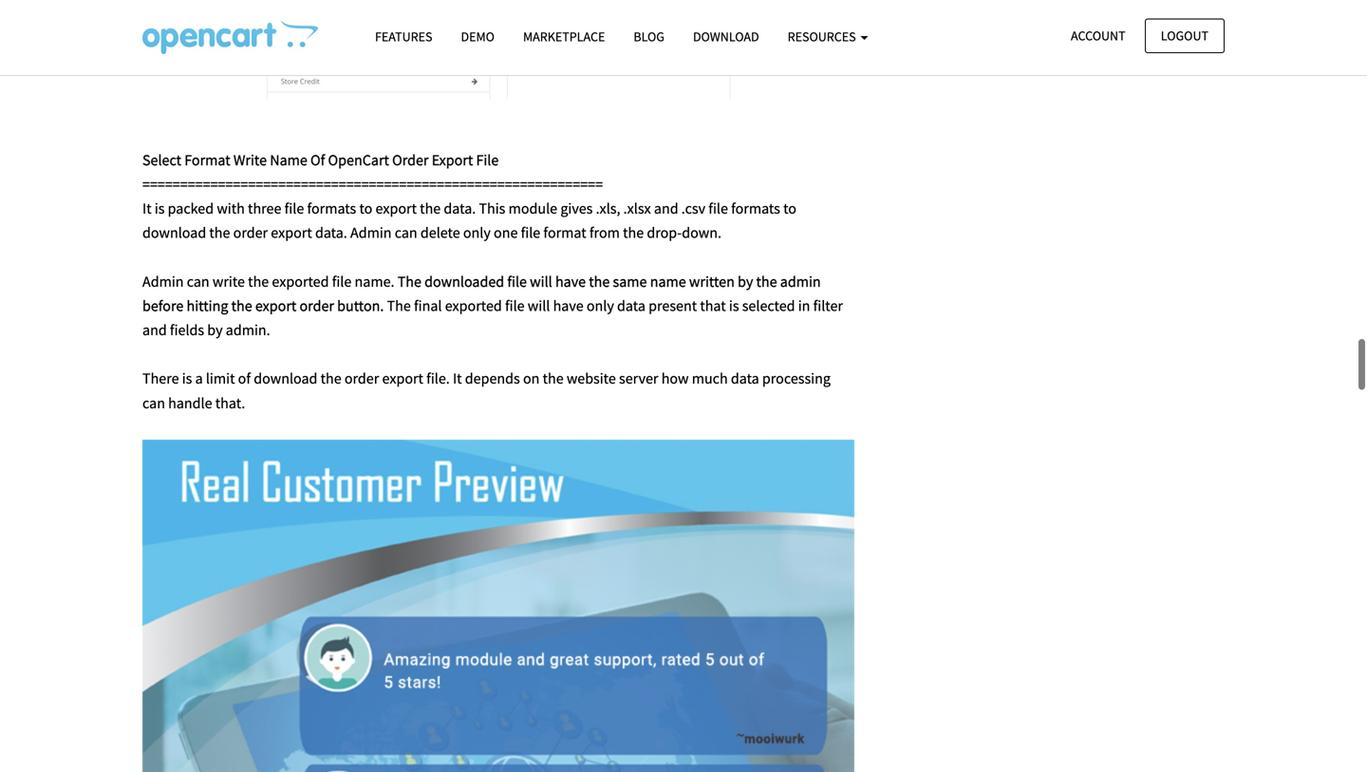 Task type: vqa. For each thing, say whether or not it's contained in the screenshot.
and in The final exported file will have only data present that is selected in filter and fields by admin.
yes



Task type: describe. For each thing, give the bounding box(es) containing it.
admin can write the exported file name.
[[142, 272, 398, 291]]

the up delete in the top of the page
[[420, 199, 441, 218]]

can inside 'there is a limit of download the order export file. it depends on the website server how much data processing can handle that.'
[[142, 393, 165, 412]]

module
[[509, 199, 558, 218]]

before
[[142, 296, 184, 315]]

order inside the downloaded file will have the same name written by the admin before hitting the export order button.
[[300, 296, 334, 315]]

features
[[375, 28, 433, 45]]

opencart - export orders image
[[142, 20, 318, 54]]

1 to from the left
[[359, 199, 373, 218]]

opencart
[[328, 150, 389, 169]]

name
[[270, 150, 308, 169]]

of
[[238, 369, 251, 388]]

logout link
[[1145, 19, 1225, 53]]

2 to from the left
[[784, 199, 797, 218]]

.xlsx
[[624, 199, 651, 218]]

the downloaded file will have the same name written by the admin before hitting the export order button.
[[142, 272, 821, 315]]

export
[[432, 150, 473, 169]]

gives
[[561, 199, 593, 218]]

download
[[693, 28, 759, 45]]

exported inside the final exported file will have only data present that is selected in filter and fields by admin.
[[445, 296, 502, 315]]

the right on
[[543, 369, 564, 388]]

written
[[689, 272, 735, 291]]

can inside the select format write name of opencart order export file ============================================================= it is packed with three file formats to export the data. this module gives .xls, .xlsx and .csv file formats to download the order export data. admin can delete only one file format from the drop-down.
[[395, 223, 418, 242]]

how
[[662, 369, 689, 388]]

download inside 'there is a limit of download the order export file. it depends on the website server how much data processing can handle that.'
[[254, 369, 318, 388]]

file up button.
[[332, 272, 352, 291]]

much
[[692, 369, 728, 388]]

there is a limit of download the order export file. it depends on the website server how much data processing can handle that.
[[142, 369, 831, 412]]

features link
[[361, 20, 447, 53]]

limit
[[206, 369, 235, 388]]

write
[[233, 150, 267, 169]]

=============================================================
[[142, 175, 603, 194]]

1 vertical spatial data.
[[315, 223, 347, 242]]

account link
[[1055, 19, 1142, 53]]

data inside the final exported file will have only data present that is selected in filter and fields by admin.
[[617, 296, 646, 315]]

1 formats from the left
[[307, 199, 356, 218]]

file.
[[427, 369, 450, 388]]

admin
[[780, 272, 821, 291]]

account
[[1071, 27, 1126, 44]]

the right write
[[248, 272, 269, 291]]

is inside 'there is a limit of download the order export file. it depends on the website server how much data processing can handle that.'
[[182, 369, 192, 388]]

name.
[[355, 272, 395, 291]]

resources
[[788, 28, 859, 45]]

delete
[[421, 223, 460, 242]]

hitting
[[187, 296, 228, 315]]

demo link
[[447, 20, 509, 53]]

the for downloaded
[[398, 272, 422, 291]]

this
[[479, 199, 506, 218]]

same
[[613, 272, 647, 291]]

with
[[217, 199, 245, 218]]

in
[[798, 296, 810, 315]]

0 horizontal spatial exported
[[272, 272, 329, 291]]

only inside the select format write name of opencart order export file ============================================================= it is packed with three file formats to export the data. this module gives .xls, .xlsx and .csv file formats to download the order export data. admin can delete only one file format from the drop-down.
[[463, 223, 491, 242]]

data inside 'there is a limit of download the order export file. it depends on the website server how much data processing can handle that.'
[[731, 369, 759, 388]]

blog link
[[620, 20, 679, 53]]

format
[[544, 223, 587, 242]]

the down .xlsx
[[623, 223, 644, 242]]

file down module
[[521, 223, 541, 242]]

file right .csv
[[709, 199, 728, 218]]

the final exported file will have only data present that is selected in filter and fields by admin.
[[142, 296, 843, 339]]

blog
[[634, 28, 665, 45]]

of
[[311, 150, 325, 169]]

one
[[494, 223, 518, 242]]

export inside 'there is a limit of download the order export file. it depends on the website server how much data processing can handle that.'
[[382, 369, 424, 388]]

website
[[567, 369, 616, 388]]

file inside the final exported file will have only data present that is selected in filter and fields by admin.
[[505, 296, 525, 315]]



Task type: locate. For each thing, give the bounding box(es) containing it.
by inside the final exported file will have only data present that is selected in filter and fields by admin.
[[207, 320, 223, 339]]

formats down ============================================================= on the top left of page
[[307, 199, 356, 218]]

order
[[392, 150, 429, 169]]

it inside 'there is a limit of download the order export file. it depends on the website server how much data processing can handle that.'
[[453, 369, 462, 388]]

admin inside the select format write name of opencart order export file ============================================================= it is packed with three file formats to export the data. this module gives .xls, .xlsx and .csv file formats to download the order export data. admin can delete only one file format from the drop-down.
[[350, 223, 392, 242]]

packed
[[168, 199, 214, 218]]

2 vertical spatial can
[[142, 393, 165, 412]]

0 vertical spatial and
[[654, 199, 679, 218]]

export down admin can write the exported file name.
[[255, 296, 297, 315]]

0 horizontal spatial data.
[[315, 223, 347, 242]]

exported down downloaded
[[445, 296, 502, 315]]

0 horizontal spatial by
[[207, 320, 223, 339]]

0 horizontal spatial order
[[233, 223, 268, 242]]

button.
[[337, 296, 384, 315]]

the up "admin."
[[231, 296, 252, 315]]

data
[[617, 296, 646, 315], [731, 369, 759, 388]]

1 vertical spatial order
[[300, 296, 334, 315]]

marketplace
[[523, 28, 605, 45]]

1 horizontal spatial exported
[[445, 296, 502, 315]]

1 vertical spatial only
[[587, 296, 614, 315]]

1 horizontal spatial order
[[300, 296, 334, 315]]

export left file.
[[382, 369, 424, 388]]

2 horizontal spatial is
[[729, 296, 739, 315]]

1 vertical spatial will
[[528, 296, 550, 315]]

the left final
[[387, 296, 411, 315]]

can up hitting
[[187, 272, 210, 291]]

0 vertical spatial will
[[530, 272, 553, 291]]

2 vertical spatial is
[[182, 369, 192, 388]]

0 vertical spatial can
[[395, 223, 418, 242]]

order left button.
[[300, 296, 334, 315]]

to down ============================================================= on the top left of page
[[359, 199, 373, 218]]

0 vertical spatial exported
[[272, 272, 329, 291]]

formats
[[307, 199, 356, 218], [731, 199, 781, 218]]

data. down ============================================================= on the top left of page
[[315, 223, 347, 242]]

export inside the downloaded file will have the same name written by the admin before hitting the export order button.
[[255, 296, 297, 315]]

downloaded
[[425, 272, 504, 291]]

1 horizontal spatial download
[[254, 369, 318, 388]]

1 horizontal spatial admin
[[350, 223, 392, 242]]

export
[[376, 199, 417, 218], [271, 223, 312, 242], [255, 296, 297, 315], [382, 369, 424, 388]]

server
[[619, 369, 659, 388]]

final
[[414, 296, 442, 315]]

file inside the downloaded file will have the same name written by the admin before hitting the export order button.
[[507, 272, 527, 291]]

that.
[[215, 393, 245, 412]]

0 vertical spatial order
[[233, 223, 268, 242]]

and down before
[[142, 320, 167, 339]]

have
[[556, 272, 586, 291], [553, 296, 584, 315]]

0 horizontal spatial only
[[463, 223, 491, 242]]

by
[[738, 272, 753, 291], [207, 320, 223, 339]]

1 horizontal spatial is
[[182, 369, 192, 388]]

exported right write
[[272, 272, 329, 291]]

format
[[184, 150, 230, 169]]

0 vertical spatial by
[[738, 272, 753, 291]]

file up the final exported file will have only data present that is selected in filter and fields by admin.
[[507, 272, 527, 291]]

it
[[142, 199, 152, 218], [453, 369, 462, 388]]

fields
[[170, 320, 204, 339]]

order
[[233, 223, 268, 242], [300, 296, 334, 315], [345, 369, 379, 388]]

1 vertical spatial admin
[[142, 272, 184, 291]]

2 vertical spatial order
[[345, 369, 379, 388]]

0 horizontal spatial formats
[[307, 199, 356, 218]]

file down one
[[505, 296, 525, 315]]

only down same
[[587, 296, 614, 315]]

1 vertical spatial exported
[[445, 296, 502, 315]]

file
[[285, 199, 304, 218], [709, 199, 728, 218], [521, 223, 541, 242], [332, 272, 352, 291], [507, 272, 527, 291], [505, 296, 525, 315]]

down.
[[682, 223, 722, 242]]

admin down ============================================================= on the top left of page
[[350, 223, 392, 242]]

it left packed
[[142, 199, 152, 218]]

1 vertical spatial and
[[142, 320, 167, 339]]

1 horizontal spatial and
[[654, 199, 679, 218]]

0 vertical spatial have
[[556, 272, 586, 291]]

select format write name of opencart order export file ============================================================= it is packed with three file formats to export the data. this module gives .xls, .xlsx and .csv file formats to download the order export data. admin can delete only one file format from the drop-down.
[[142, 150, 797, 242]]

is left packed
[[155, 199, 165, 218]]

will inside the downloaded file will have the same name written by the admin before hitting the export order button.
[[530, 272, 553, 291]]

1 horizontal spatial by
[[738, 272, 753, 291]]

the up selected in the top right of the page
[[756, 272, 777, 291]]

drop-
[[647, 223, 682, 242]]

select
[[142, 150, 181, 169]]

order down three
[[233, 223, 268, 242]]

1 horizontal spatial data
[[731, 369, 759, 388]]

resources link
[[774, 20, 883, 53]]

is left a
[[182, 369, 192, 388]]

export down three
[[271, 223, 312, 242]]

it for is
[[142, 199, 152, 218]]

will down the format
[[530, 272, 553, 291]]

handle
[[168, 393, 212, 412]]

0 vertical spatial only
[[463, 223, 491, 242]]

can left delete in the top of the page
[[395, 223, 418, 242]]

formats right .csv
[[731, 199, 781, 218]]

and
[[654, 199, 679, 218], [142, 320, 167, 339]]

order down button.
[[345, 369, 379, 388]]

1 vertical spatial download
[[254, 369, 318, 388]]

filter
[[814, 296, 843, 315]]

2 formats from the left
[[731, 199, 781, 218]]

will inside the final exported file will have only data present that is selected in filter and fields by admin.
[[528, 296, 550, 315]]

1 vertical spatial can
[[187, 272, 210, 291]]

data.
[[444, 199, 476, 218], [315, 223, 347, 242]]

and inside the final exported file will have only data present that is selected in filter and fields by admin.
[[142, 320, 167, 339]]

1 horizontal spatial to
[[784, 199, 797, 218]]

1 vertical spatial is
[[729, 296, 739, 315]]

only
[[463, 223, 491, 242], [587, 296, 614, 315]]

data. up delete in the top of the page
[[444, 199, 476, 218]]

will
[[530, 272, 553, 291], [528, 296, 550, 315]]

the inside the final exported file will have only data present that is selected in filter and fields by admin.
[[387, 296, 411, 315]]

is inside the select format write name of opencart order export file ============================================================= it is packed with three file formats to export the data. this module gives .xls, .xlsx and .csv file formats to download the order export data. admin can delete only one file format from the drop-down.
[[155, 199, 165, 218]]

only down this
[[463, 223, 491, 242]]

the
[[420, 199, 441, 218], [209, 223, 230, 242], [623, 223, 644, 242], [248, 272, 269, 291], [589, 272, 610, 291], [756, 272, 777, 291], [231, 296, 252, 315], [321, 369, 342, 388], [543, 369, 564, 388]]

selected
[[742, 296, 795, 315]]

0 horizontal spatial admin
[[142, 272, 184, 291]]

1 horizontal spatial only
[[587, 296, 614, 315]]

will up on
[[528, 296, 550, 315]]

1 vertical spatial have
[[553, 296, 584, 315]]

0 vertical spatial admin
[[350, 223, 392, 242]]

the down with
[[209, 223, 230, 242]]

and inside the select format write name of opencart order export file ============================================================= it is packed with three file formats to export the data. this module gives .xls, .xlsx and .csv file formats to download the order export data. admin can delete only one file format from the drop-down.
[[654, 199, 679, 218]]

present
[[649, 296, 697, 315]]

the left same
[[589, 272, 610, 291]]

0 horizontal spatial it
[[142, 199, 152, 218]]

processing
[[763, 369, 831, 388]]

1 vertical spatial data
[[731, 369, 759, 388]]

export down ============================================================= on the top left of page
[[376, 199, 417, 218]]

0 horizontal spatial download
[[142, 223, 206, 242]]

that
[[700, 296, 726, 315]]

to
[[359, 199, 373, 218], [784, 199, 797, 218]]

.xls,
[[596, 199, 621, 218]]

only inside the final exported file will have only data present that is selected in filter and fields by admin.
[[587, 296, 614, 315]]

order inside 'there is a limit of download the order export file. it depends on the website server how much data processing can handle that.'
[[345, 369, 379, 388]]

0 vertical spatial is
[[155, 199, 165, 218]]

download
[[142, 223, 206, 242], [254, 369, 318, 388]]

data down same
[[617, 296, 646, 315]]

1 vertical spatial by
[[207, 320, 223, 339]]

exported
[[272, 272, 329, 291], [445, 296, 502, 315]]

1 horizontal spatial data.
[[444, 199, 476, 218]]

by down hitting
[[207, 320, 223, 339]]

data right much
[[731, 369, 759, 388]]

file right three
[[285, 199, 304, 218]]

order inside the select format write name of opencart order export file ============================================================= it is packed with three file formats to export the data. this module gives .xls, .xlsx and .csv file formats to download the order export data. admin can delete only one file format from the drop-down.
[[233, 223, 268, 242]]

by right written on the right top of page
[[738, 272, 753, 291]]

can down there
[[142, 393, 165, 412]]

write
[[213, 272, 245, 291]]

the inside the downloaded file will have the same name written by the admin before hitting the export order button.
[[398, 272, 422, 291]]

0 horizontal spatial to
[[359, 199, 373, 218]]

download inside the select format write name of opencart order export file ============================================================= it is packed with three file formats to export the data. this module gives .xls, .xlsx and .csv file formats to download the order export data. admin can delete only one file format from the drop-down.
[[142, 223, 206, 242]]

is
[[155, 199, 165, 218], [729, 296, 739, 315], [182, 369, 192, 388]]

have inside the final exported file will have only data present that is selected in filter and fields by admin.
[[553, 296, 584, 315]]

0 vertical spatial data
[[617, 296, 646, 315]]

0 vertical spatial it
[[142, 199, 152, 218]]

.csv
[[682, 199, 706, 218]]

0 vertical spatial data.
[[444, 199, 476, 218]]

it inside the select format write name of opencart order export file ============================================================= it is packed with three file formats to export the data. this module gives .xls, .xlsx and .csv file formats to download the order export data. admin can delete only one file format from the drop-down.
[[142, 199, 152, 218]]

1 horizontal spatial formats
[[731, 199, 781, 218]]

there
[[142, 369, 179, 388]]

download link
[[679, 20, 774, 53]]

admin
[[350, 223, 392, 242], [142, 272, 184, 291]]

is inside the final exported file will have only data present that is selected in filter and fields by admin.
[[729, 296, 739, 315]]

name
[[650, 272, 686, 291]]

1 vertical spatial the
[[387, 296, 411, 315]]

2 horizontal spatial can
[[395, 223, 418, 242]]

to up "admin"
[[784, 199, 797, 218]]

0 vertical spatial the
[[398, 272, 422, 291]]

can
[[395, 223, 418, 242], [187, 272, 210, 291], [142, 393, 165, 412]]

0 horizontal spatial is
[[155, 199, 165, 218]]

the
[[398, 272, 422, 291], [387, 296, 411, 315]]

1 horizontal spatial it
[[453, 369, 462, 388]]

admin.
[[226, 320, 270, 339]]

file
[[476, 150, 499, 169]]

marketplace link
[[509, 20, 620, 53]]

from
[[590, 223, 620, 242]]

admin up before
[[142, 272, 184, 291]]

it for depends
[[453, 369, 462, 388]]

logout
[[1161, 27, 1209, 44]]

it right file.
[[453, 369, 462, 388]]

the for final
[[387, 296, 411, 315]]

demo
[[461, 28, 495, 45]]

0 horizontal spatial data
[[617, 296, 646, 315]]

have inside the downloaded file will have the same name written by the admin before hitting the export order button.
[[556, 272, 586, 291]]

is right that
[[729, 296, 739, 315]]

on
[[523, 369, 540, 388]]

by inside the downloaded file will have the same name written by the admin before hitting the export order button.
[[738, 272, 753, 291]]

depends
[[465, 369, 520, 388]]

1 vertical spatial it
[[453, 369, 462, 388]]

0 horizontal spatial can
[[142, 393, 165, 412]]

a
[[195, 369, 203, 388]]

1 horizontal spatial can
[[187, 272, 210, 291]]

download down packed
[[142, 223, 206, 242]]

the up final
[[398, 272, 422, 291]]

2 horizontal spatial order
[[345, 369, 379, 388]]

download right the of
[[254, 369, 318, 388]]

0 horizontal spatial and
[[142, 320, 167, 339]]

and up drop- at the left
[[654, 199, 679, 218]]

the down button.
[[321, 369, 342, 388]]

0 vertical spatial download
[[142, 223, 206, 242]]

three
[[248, 199, 282, 218]]



